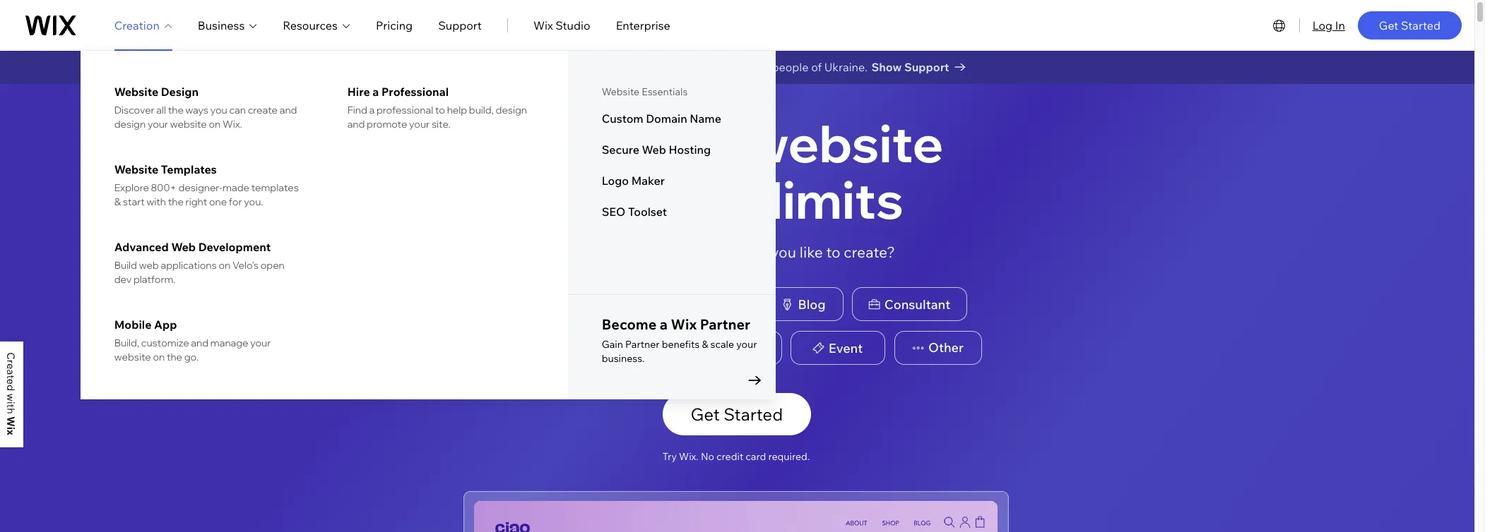 Task type: describe. For each thing, give the bounding box(es) containing it.
secure web hosting
[[602, 143, 711, 157]]

service business
[[533, 340, 634, 357]]

become
[[602, 316, 657, 334]]

build
[[114, 259, 137, 272]]

name
[[690, 112, 721, 126]]

benefits
[[662, 338, 700, 351]]

log
[[1313, 18, 1333, 32]]

gain
[[602, 338, 623, 351]]

1 vertical spatial you
[[771, 243, 796, 261]]

the left people
[[752, 60, 769, 74]]

website for design
[[114, 85, 158, 99]]

mobile
[[114, 318, 152, 332]]

the inside website templates explore 800+ designer-made templates & start with the right one for you.
[[168, 196, 184, 208]]

with inside website templates explore 800+ designer-made templates & start with the right one for you.
[[147, 196, 166, 208]]

website inside 'website design discover all the ways you can create and design your website on wix.'
[[170, 118, 207, 131]]

& for →
[[702, 338, 708, 351]]

design inside the hire a professional find a professional to help build, design and promote your site.
[[496, 104, 527, 117]]

manage
[[210, 337, 248, 350]]

build,
[[469, 104, 494, 117]]

language selector, english selected image
[[1271, 17, 1288, 34]]

to inside the hire a professional find a professional to help build, design and promote your site.
[[435, 104, 445, 117]]

website design link
[[114, 85, 301, 99]]

find
[[347, 104, 367, 117]]

hire a professional link
[[347, 85, 534, 99]]

pricing link
[[376, 17, 413, 34]]

seo toolset
[[602, 205, 667, 219]]

blog button
[[764, 288, 843, 322]]

a for become a  wix partner gain partner benefits & scale your business. →
[[660, 316, 668, 334]]

website design discover all the ways you can create and design your website on wix.
[[114, 85, 297, 131]]

try
[[663, 451, 677, 464]]

right
[[186, 196, 207, 208]]

event button
[[790, 332, 885, 365]]

create
[[530, 111, 698, 176]]

what
[[577, 243, 615, 261]]

your inside 'website design discover all the ways you can create and design your website on wix.'
[[148, 118, 168, 131]]

domain
[[646, 112, 687, 126]]

show
[[872, 60, 902, 74]]

hire
[[347, 85, 370, 99]]

creation button
[[114, 17, 172, 34]]

design
[[161, 85, 199, 99]]

business button
[[198, 17, 257, 34]]

1 vertical spatial partner
[[625, 338, 660, 351]]

started inside button
[[724, 404, 783, 426]]

professional
[[377, 104, 433, 117]]

your inside the hire a professional find a professional to help build, design and promote your site.
[[409, 118, 430, 131]]

you inside 'website design discover all the ways you can create and design your website on wix.'
[[210, 104, 227, 117]]

professional
[[382, 85, 449, 99]]

web for advanced
[[171, 240, 196, 254]]

open
[[261, 259, 285, 272]]

toolset
[[628, 205, 667, 219]]

support link
[[438, 17, 482, 34]]

1 horizontal spatial with
[[727, 60, 749, 74]]

blog
[[798, 297, 826, 313]]

0 horizontal spatial of
[[651, 243, 665, 261]]

log in
[[1313, 18, 1345, 32]]

try wix. no credit card required.
[[663, 451, 810, 464]]

dev
[[114, 273, 132, 286]]

resources button
[[283, 17, 350, 34]]

no
[[701, 451, 714, 464]]

get started inside button
[[691, 404, 783, 426]]

created with wix image
[[7, 353, 15, 436]]

online
[[548, 297, 587, 313]]

without
[[569, 167, 760, 231]]

1 vertical spatial support
[[904, 60, 949, 74]]

let's
[[520, 60, 545, 74]]

0 vertical spatial partner
[[700, 316, 750, 334]]

web for secure
[[642, 143, 666, 157]]

resources
[[283, 18, 338, 32]]

scale
[[711, 338, 734, 351]]

site.
[[432, 118, 451, 131]]

wix studio link
[[533, 17, 590, 34]]

stand
[[695, 60, 724, 74]]

1 horizontal spatial to
[[681, 60, 692, 74]]

business inside button
[[581, 340, 634, 357]]

limits
[[770, 167, 904, 231]]

one
[[209, 196, 227, 208]]

essentials
[[642, 85, 688, 98]]

website templates link
[[114, 163, 301, 177]]

impact
[[594, 60, 630, 74]]

custom
[[602, 112, 644, 126]]

create?
[[844, 243, 895, 261]]

discover
[[114, 104, 154, 117]]

advanced
[[114, 240, 169, 254]]

show support
[[872, 60, 949, 74]]

in
[[1335, 18, 1345, 32]]

together
[[633, 60, 679, 74]]

custom domain name link
[[602, 112, 742, 126]]

start
[[123, 196, 145, 208]]

event
[[829, 340, 863, 357]]

restaurant button
[[658, 332, 782, 365]]



Task type: vqa. For each thing, say whether or not it's contained in the screenshot.
bookings,
no



Task type: locate. For each thing, give the bounding box(es) containing it.
1 vertical spatial wix.
[[679, 451, 699, 464]]

1 horizontal spatial wix
[[671, 316, 697, 334]]

1 vertical spatial and
[[347, 118, 365, 131]]

your inside mobile app build, customize and manage your website on the go.
[[250, 337, 271, 350]]

0 vertical spatial get
[[1379, 18, 1399, 32]]

mobile app build, customize and manage your website on the go.
[[114, 318, 271, 364]]

website for templates
[[114, 163, 158, 177]]

to left stand
[[681, 60, 692, 74]]

business down become
[[581, 340, 634, 357]]

consultant
[[884, 297, 950, 313]]

partner up scale
[[700, 316, 750, 334]]

1 horizontal spatial &
[[702, 338, 708, 351]]

hire a professional find a professional to help build, design and promote your site.
[[347, 85, 527, 131]]

0 vertical spatial design
[[496, 104, 527, 117]]

card
[[746, 451, 766, 464]]

and right create
[[280, 104, 297, 117]]

0 horizontal spatial wix
[[533, 18, 553, 32]]

1 horizontal spatial web
[[642, 143, 666, 157]]

website for essentials
[[602, 85, 639, 98]]

website templates explore 800+ designer-made templates & start with the right one for you.
[[114, 163, 299, 208]]

2 horizontal spatial and
[[347, 118, 365, 131]]

the right all
[[168, 104, 184, 117]]

your inside become a  wix partner gain partner benefits & scale your business. →
[[736, 338, 757, 351]]

0 vertical spatial of
[[811, 60, 822, 74]]

let's make an impact together to stand with the people of ukraine.
[[520, 60, 868, 74]]

hosting
[[669, 143, 711, 157]]

0 horizontal spatial web
[[171, 240, 196, 254]]

wix left studio
[[533, 18, 553, 32]]

support
[[438, 18, 482, 32], [904, 60, 949, 74]]

partner up business.
[[625, 338, 660, 351]]

would
[[726, 243, 768, 261]]

0 horizontal spatial get started
[[691, 404, 783, 426]]

service business button
[[496, 332, 650, 365]]

website inside website templates explore 800+ designer-made templates & start with the right one for you.
[[114, 163, 158, 177]]

to up site.
[[435, 104, 445, 117]]

business up website design link
[[198, 18, 245, 32]]

wix inside become a  wix partner gain partner benefits & scale your business. →
[[671, 316, 697, 334]]

website inside mobile app build, customize and manage your website on the go.
[[114, 351, 151, 364]]

to right like
[[826, 243, 841, 261]]

0 vertical spatial you
[[210, 104, 227, 117]]

get started button
[[662, 394, 811, 436]]

your right scale
[[736, 338, 757, 351]]

1 vertical spatial wix
[[671, 316, 697, 334]]

restaurant
[[695, 340, 761, 357]]

can
[[229, 104, 246, 117]]

design right build, at the top of the page
[[496, 104, 527, 117]]

0 horizontal spatial and
[[191, 337, 208, 350]]

on down development
[[219, 259, 231, 272]]

get started link
[[1358, 11, 1462, 39]]

business inside popup button
[[198, 18, 245, 32]]

your down professional
[[409, 118, 430, 131]]

online store button
[[511, 288, 642, 322]]

support right show
[[904, 60, 949, 74]]

website up discover
[[114, 85, 158, 99]]

design inside 'website design discover all the ways you can create and design your website on wix.'
[[114, 118, 146, 131]]

1 vertical spatial get started
[[691, 404, 783, 426]]

get right in
[[1379, 18, 1399, 32]]

made
[[223, 182, 249, 194]]

support right pricing 'link'
[[438, 18, 482, 32]]

development
[[198, 240, 271, 254]]

of
[[811, 60, 822, 74], [651, 243, 665, 261]]

1 horizontal spatial of
[[811, 60, 822, 74]]

your down all
[[148, 118, 168, 131]]

1 horizontal spatial wix.
[[679, 451, 699, 464]]

seo toolset link
[[602, 205, 742, 219]]

1 vertical spatial to
[[435, 104, 445, 117]]

website
[[747, 111, 944, 176], [170, 118, 207, 131], [668, 243, 722, 261], [114, 351, 151, 364]]

wix up benefits
[[671, 316, 697, 334]]

you
[[210, 104, 227, 117], [771, 243, 796, 261]]

templates
[[251, 182, 299, 194]]

1 vertical spatial web
[[171, 240, 196, 254]]

help
[[447, 104, 467, 117]]

wix studio
[[533, 18, 590, 32]]

2 vertical spatial on
[[153, 351, 165, 364]]

velo's
[[232, 259, 259, 272]]

to
[[681, 60, 692, 74], [435, 104, 445, 117], [826, 243, 841, 261]]

get inside button
[[691, 404, 720, 426]]

→
[[747, 368, 763, 389]]

0 vertical spatial and
[[280, 104, 297, 117]]

the
[[752, 60, 769, 74], [168, 104, 184, 117], [168, 196, 184, 208], [167, 351, 182, 364]]

advanced web development link
[[114, 240, 301, 254]]

1 vertical spatial design
[[114, 118, 146, 131]]

of right kind
[[651, 243, 665, 261]]

website inside 'website design discover all the ways you can create and design your website on wix.'
[[114, 85, 158, 99]]

0 horizontal spatial get
[[691, 404, 720, 426]]

0 vertical spatial &
[[114, 196, 121, 208]]

and up go.
[[191, 337, 208, 350]]

your right manage
[[250, 337, 271, 350]]

the inside 'website design discover all the ways you can create and design your website on wix.'
[[168, 104, 184, 117]]

1 horizontal spatial started
[[1401, 18, 1441, 32]]

you left can
[[210, 104, 227, 117]]

0 horizontal spatial you
[[210, 104, 227, 117]]

what kind of website would you like to create?
[[577, 243, 895, 261]]

and inside mobile app build, customize and manage your website on the go.
[[191, 337, 208, 350]]

kind
[[618, 243, 648, 261]]

on inside 'website design discover all the ways you can create and design your website on wix.'
[[209, 118, 221, 131]]

studio
[[556, 18, 590, 32]]

promote
[[367, 118, 407, 131]]

wix. left the no
[[679, 451, 699, 464]]

1 vertical spatial started
[[724, 404, 783, 426]]

custom domain name
[[602, 112, 721, 126]]

1 vertical spatial of
[[651, 243, 665, 261]]

started
[[1401, 18, 1441, 32], [724, 404, 783, 426]]

with right stand
[[727, 60, 749, 74]]

and inside 'website design discover all the ways you can create and design your website on wix.'
[[280, 104, 297, 117]]

website up explore
[[114, 163, 158, 177]]

0 horizontal spatial &
[[114, 196, 121, 208]]

1 vertical spatial &
[[702, 338, 708, 351]]

on down website design link
[[209, 118, 221, 131]]

show support link
[[872, 57, 978, 77]]

0 vertical spatial with
[[727, 60, 749, 74]]

the left go.
[[167, 351, 182, 364]]

applications
[[161, 259, 217, 272]]

0 horizontal spatial business
[[198, 18, 245, 32]]

0 vertical spatial business
[[198, 18, 245, 32]]

web up applications at left
[[171, 240, 196, 254]]

web inside advanced web development build web applications on velo's open dev platform.
[[171, 240, 196, 254]]

other
[[928, 340, 964, 356]]

a
[[373, 85, 379, 99], [369, 104, 375, 117], [708, 111, 737, 176], [660, 316, 668, 334]]

business
[[198, 18, 245, 32], [581, 340, 634, 357]]

0 horizontal spatial design
[[114, 118, 146, 131]]

for
[[229, 196, 242, 208]]

an
[[578, 60, 591, 74]]

800+
[[151, 182, 176, 194]]

logo maker link
[[602, 174, 742, 188]]

log in link
[[1313, 17, 1345, 34]]

1 vertical spatial on
[[219, 259, 231, 272]]

creation group
[[80, 51, 776, 400]]

other button
[[894, 332, 982, 365]]

wix. inside 'website design discover all the ways you can create and design your website on wix.'
[[223, 118, 242, 131]]

0 vertical spatial wix.
[[223, 118, 242, 131]]

a for create a website without limits
[[708, 111, 737, 176]]

on
[[209, 118, 221, 131], [219, 259, 231, 272], [153, 351, 165, 364]]

a for hire a professional find a professional to help build, design and promote your site.
[[373, 85, 379, 99]]

you left like
[[771, 243, 796, 261]]

& left start
[[114, 196, 121, 208]]

enterprise
[[616, 18, 670, 32]]

get up the no
[[691, 404, 720, 426]]

you.
[[244, 196, 263, 208]]

0 horizontal spatial partner
[[625, 338, 660, 351]]

1 horizontal spatial support
[[904, 60, 949, 74]]

app
[[154, 318, 177, 332]]

secure
[[602, 143, 639, 157]]

like
[[800, 243, 823, 261]]

the inside mobile app build, customize and manage your website on the go.
[[167, 351, 182, 364]]

and down "find"
[[347, 118, 365, 131]]

logo
[[602, 174, 629, 188]]

1 horizontal spatial design
[[496, 104, 527, 117]]

1 horizontal spatial partner
[[700, 316, 750, 334]]

0 horizontal spatial to
[[435, 104, 445, 117]]

0 vertical spatial get started
[[1379, 18, 1441, 32]]

get started down →
[[691, 404, 783, 426]]

service
[[533, 340, 578, 357]]

& for right
[[114, 196, 121, 208]]

get started right in
[[1379, 18, 1441, 32]]

the down 800+
[[168, 196, 184, 208]]

&
[[114, 196, 121, 208], [702, 338, 708, 351]]

people
[[772, 60, 809, 74]]

& inside become a  wix partner gain partner benefits & scale your business. →
[[702, 338, 708, 351]]

1 vertical spatial business
[[581, 340, 634, 357]]

0 vertical spatial on
[[209, 118, 221, 131]]

credit
[[717, 451, 743, 464]]

mobile app link
[[114, 318, 301, 332]]

on inside mobile app build, customize and manage your website on the go.
[[153, 351, 165, 364]]

wix. down can
[[223, 118, 242, 131]]

0 vertical spatial to
[[681, 60, 692, 74]]

online store
[[548, 297, 623, 313]]

ways
[[186, 104, 208, 117]]

& inside website templates explore 800+ designer-made templates & start with the right one for you.
[[114, 196, 121, 208]]

website down impact
[[602, 85, 639, 98]]

0 vertical spatial web
[[642, 143, 666, 157]]

web up maker
[[642, 143, 666, 157]]

1 vertical spatial with
[[147, 196, 166, 208]]

and inside the hire a professional find a professional to help build, design and promote your site.
[[347, 118, 365, 131]]

of right people
[[811, 60, 822, 74]]

get started
[[1379, 18, 1441, 32], [691, 404, 783, 426]]

website inside create a website without limits
[[747, 111, 944, 176]]

1 horizontal spatial you
[[771, 243, 796, 261]]

& left scale
[[702, 338, 708, 351]]

enterprise link
[[616, 17, 670, 34]]

0 vertical spatial support
[[438, 18, 482, 32]]

templates
[[161, 163, 217, 177]]

build,
[[114, 337, 139, 350]]

1 horizontal spatial get started
[[1379, 18, 1441, 32]]

website essentials
[[602, 85, 688, 98]]

1 horizontal spatial get
[[1379, 18, 1399, 32]]

0 horizontal spatial wix.
[[223, 118, 242, 131]]

seo
[[602, 205, 626, 219]]

0 horizontal spatial with
[[147, 196, 166, 208]]

1 vertical spatial get
[[691, 404, 720, 426]]

1 horizontal spatial business
[[581, 340, 634, 357]]

explore
[[114, 182, 149, 194]]

a inside become a  wix partner gain partner benefits & scale your business. →
[[660, 316, 668, 334]]

a inside create a website without limits
[[708, 111, 737, 176]]

ukraine.
[[824, 60, 868, 74]]

2 vertical spatial and
[[191, 337, 208, 350]]

0 horizontal spatial started
[[724, 404, 783, 426]]

on down the customize
[[153, 351, 165, 364]]

design down discover
[[114, 118, 146, 131]]

on inside advanced web development build web applications on velo's open dev platform.
[[219, 259, 231, 272]]

0 vertical spatial started
[[1401, 18, 1441, 32]]

make
[[547, 60, 576, 74]]

become a  wix partner gain partner benefits & scale your business. →
[[602, 316, 763, 389]]

advanced web development build web applications on velo's open dev platform.
[[114, 240, 285, 286]]

0 horizontal spatial support
[[438, 18, 482, 32]]

1 horizontal spatial and
[[280, 104, 297, 117]]

2 horizontal spatial to
[[826, 243, 841, 261]]

with down 800+
[[147, 196, 166, 208]]

0 vertical spatial wix
[[533, 18, 553, 32]]

maker
[[631, 174, 665, 188]]

2 vertical spatial to
[[826, 243, 841, 261]]



